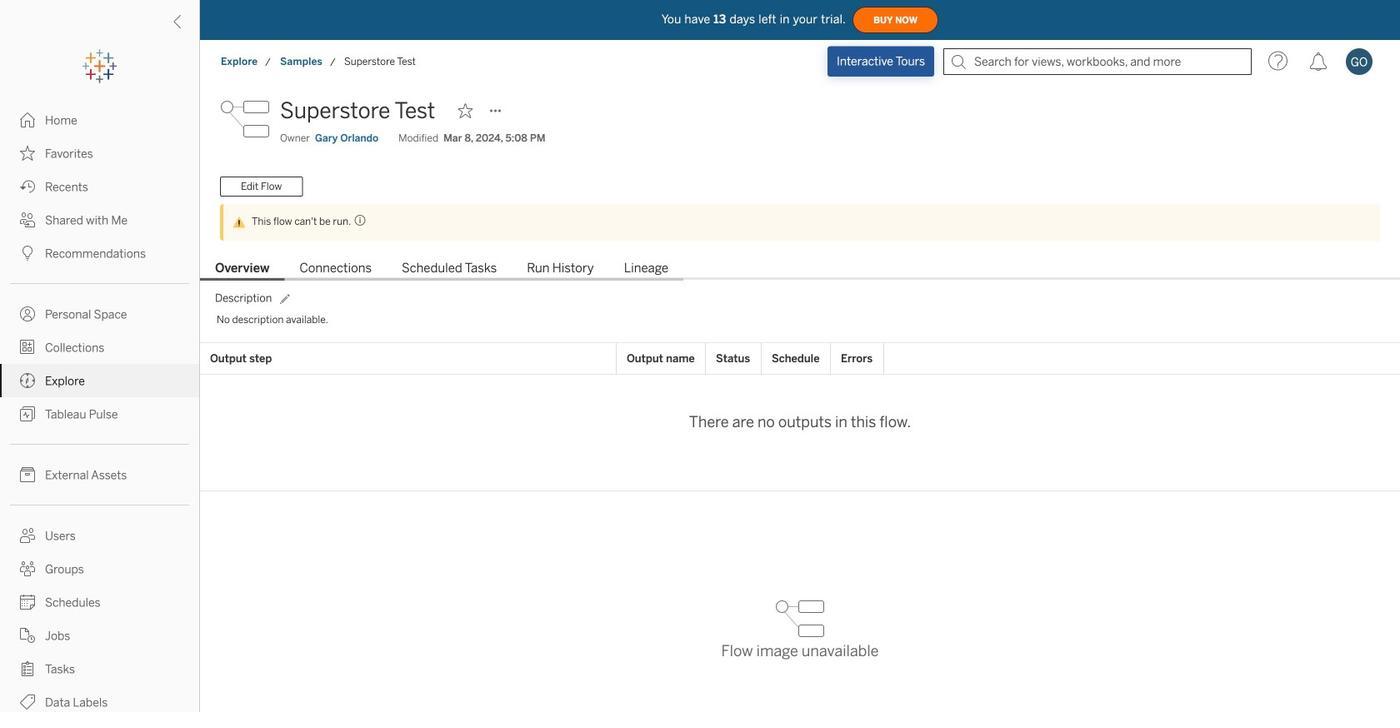 Task type: locate. For each thing, give the bounding box(es) containing it.
flow run requirements:
the flow must have at least one output step. image
[[351, 214, 366, 227]]

Search for views, workbooks, and more text field
[[943, 48, 1252, 75]]

navigation panel element
[[0, 50, 199, 713]]

main navigation. press the up and down arrow keys to access links. element
[[0, 103, 199, 713]]

main content
[[200, 83, 1400, 713]]

sub-spaces tab list
[[200, 259, 1400, 281]]



Task type: describe. For each thing, give the bounding box(es) containing it.
flow image
[[220, 94, 270, 144]]



Task type: vqa. For each thing, say whether or not it's contained in the screenshot.
Me
no



